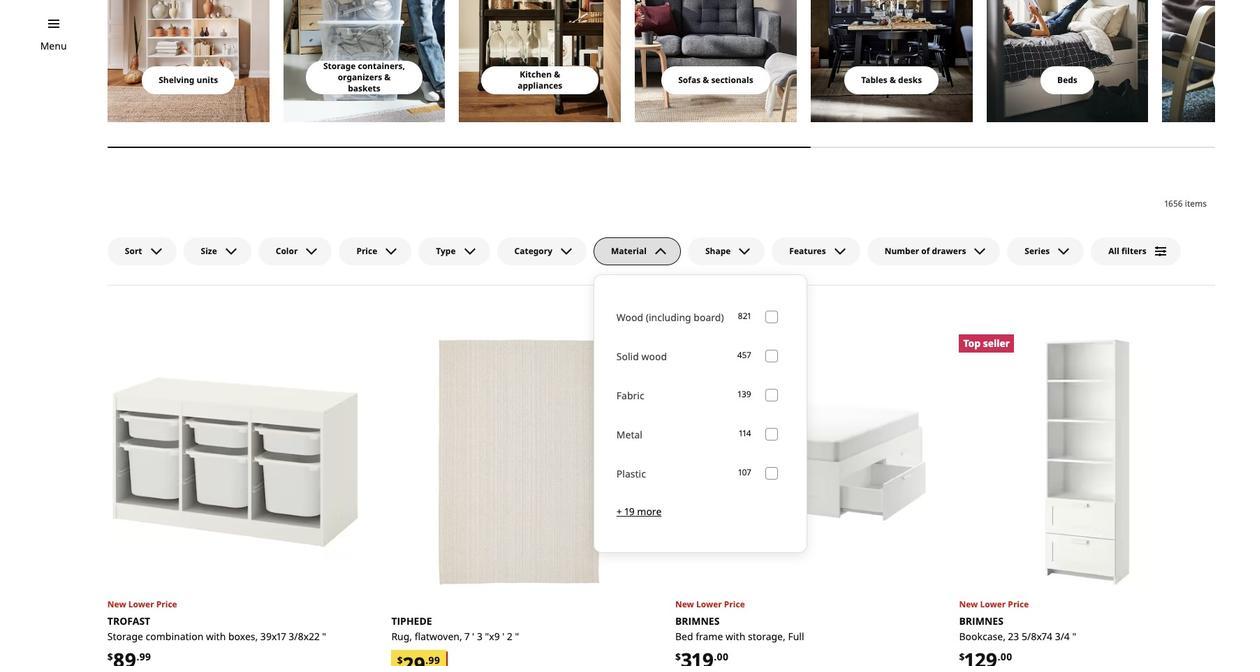 Task type: describe. For each thing, give the bounding box(es) containing it.
a gray sofa against a light gray wall and a birch coffee table in front of it image
[[635, 0, 797, 122]]

7
[[465, 630, 470, 644]]

type
[[436, 245, 456, 257]]

tables
[[862, 74, 888, 86]]

" inside new lower price trofast storage combination with boxes, 39x17 3/8x22 "
[[322, 630, 326, 644]]

sofas & sectionals
[[679, 74, 754, 86]]

sofas & sectionals list item
[[635, 0, 797, 122]]

boxes,
[[228, 630, 258, 644]]

1656 items
[[1165, 198, 1207, 210]]

price inside popup button
[[357, 245, 378, 257]]

flatwoven,
[[415, 630, 462, 644]]

107 products element
[[739, 467, 752, 480]]

114
[[739, 428, 752, 440]]

$ for storage combination with boxes, 39x17 3/8x22 "
[[107, 650, 113, 664]]

storage containers, organizers & baskets
[[324, 60, 405, 94]]

metal
[[617, 428, 643, 441]]

lower for storage
[[128, 599, 154, 611]]

& for kitchen & appliances
[[554, 68, 561, 80]]

color
[[276, 245, 298, 257]]

price for bed frame with storage, full
[[724, 599, 745, 611]]

2
[[507, 630, 513, 644]]

units
[[197, 74, 218, 86]]

shelving units
[[159, 74, 218, 86]]

fabric
[[617, 389, 645, 402]]

kitchen & appliances
[[518, 68, 563, 91]]

trofast
[[107, 615, 150, 628]]

tables & desks list item
[[811, 0, 973, 122]]

new lower price brimnes bookcase, 23 5/8x74 3/4 "
[[960, 599, 1077, 644]]

a decorated dining table with six black chairs surrounding it and two bookcases in the background image
[[811, 0, 973, 122]]

lower for bed
[[697, 599, 722, 611]]

107
[[739, 467, 752, 479]]

bed
[[676, 630, 694, 644]]

. for frame
[[714, 650, 717, 664]]

tables & desks button
[[845, 66, 939, 94]]

menu button
[[40, 38, 67, 54]]

price for bookcase, 23 5/8x74 3/4 "
[[1008, 599, 1029, 611]]

desks
[[899, 74, 922, 86]]

storage containers, organizers & baskets list item
[[283, 0, 445, 122]]

storage containers, organizers & baskets button
[[306, 60, 423, 94]]

category button
[[497, 237, 587, 265]]

+
[[617, 505, 622, 518]]

shape
[[706, 245, 731, 257]]

23
[[1009, 630, 1020, 644]]

size button
[[183, 237, 251, 265]]

2 ' from the left
[[503, 630, 505, 644]]

19
[[625, 505, 635, 518]]

wood (including board)
[[617, 311, 724, 324]]

price for storage combination with boxes, 39x17 3/8x22 "
[[156, 599, 177, 611]]

board)
[[694, 311, 724, 324]]

1 ' from the left
[[472, 630, 475, 644]]

more
[[637, 505, 662, 518]]

new lower price trofast storage combination with boxes, 39x17 3/8x22 "
[[107, 599, 326, 644]]

a poang gray chair next to a side table with a coffee and glasses on it image
[[1163, 0, 1244, 122]]

seller
[[984, 336, 1010, 350]]

two white billy bookcases with different sizes of vases and books in it image
[[107, 0, 269, 122]]

kitchen & appliances list item
[[459, 0, 621, 122]]

material button
[[594, 237, 681, 265]]

1656
[[1165, 198, 1183, 210]]

color button
[[258, 237, 332, 265]]

organizers
[[338, 71, 382, 83]]

shelving units button
[[142, 66, 235, 94]]

sofas & sectionals button
[[662, 66, 770, 94]]

series
[[1025, 245, 1050, 257]]

new lower price brimnes bed frame with storage, full
[[676, 599, 805, 644]]

. 00 for frame
[[714, 650, 729, 664]]

with for storage,
[[726, 630, 746, 644]]

457
[[738, 350, 752, 361]]

containers,
[[358, 60, 405, 72]]

full
[[788, 630, 805, 644]]

new for bookcase,
[[960, 599, 978, 611]]

3/8x22
[[289, 630, 320, 644]]

price button
[[339, 237, 412, 265]]

& for sofas & sectionals
[[703, 74, 709, 86]]

filters
[[1122, 245, 1147, 257]]

of
[[922, 245, 930, 257]]

two black carts next to each other with kitchen items and spices organized on them image
[[459, 0, 621, 122]]

rug,
[[392, 630, 412, 644]]

tables & desks
[[862, 74, 922, 86]]

"x9
[[485, 630, 500, 644]]

plastic
[[617, 467, 646, 481]]

baskets
[[348, 82, 381, 94]]

. 99
[[137, 650, 151, 664]]

number
[[885, 245, 920, 257]]

& for tables & desks
[[890, 74, 896, 86]]

solid
[[617, 350, 639, 363]]

all
[[1109, 245, 1120, 257]]



Task type: locate. For each thing, give the bounding box(es) containing it.
beds list item
[[987, 0, 1149, 122]]

$ for bookcase, 23 5/8x74 3/4 "
[[960, 650, 965, 664]]

storage inside new lower price trofast storage combination with boxes, 39x17 3/8x22 "
[[107, 630, 143, 644]]

2 brimnes from the left
[[960, 615, 1004, 628]]

category
[[515, 245, 553, 257]]

kitchen & appliances button
[[482, 66, 599, 94]]

2 horizontal spatial $
[[960, 650, 965, 664]]

2 " from the left
[[515, 630, 519, 644]]

brimnes for bookcase,
[[960, 615, 1004, 628]]

new inside new lower price trofast storage combination with boxes, 39x17 3/8x22 "
[[107, 599, 126, 611]]

" right the 3/8x22 on the bottom
[[322, 630, 326, 644]]

sectionals
[[712, 74, 754, 86]]

type button
[[419, 237, 490, 265]]

new for storage
[[107, 599, 126, 611]]

1 " from the left
[[322, 630, 326, 644]]

brimnes
[[676, 615, 720, 628], [960, 615, 1004, 628]]

& inside 'kitchen & appliances'
[[554, 68, 561, 80]]

0 horizontal spatial new
[[107, 599, 126, 611]]

all filters
[[1109, 245, 1147, 257]]

. for 23
[[998, 650, 1001, 664]]

1 $ from the left
[[107, 650, 113, 664]]

" inside new lower price brimnes bookcase, 23 5/8x74 3/4 "
[[1073, 630, 1077, 644]]

2 lower from the left
[[697, 599, 722, 611]]

new up bookcase,
[[960, 599, 978, 611]]

1 00 from the left
[[717, 650, 729, 664]]

139 products element
[[738, 389, 752, 402]]

new for bed
[[676, 599, 694, 611]]

& left desks
[[890, 74, 896, 86]]

appliances
[[518, 80, 563, 91]]

3 lower from the left
[[981, 599, 1006, 611]]

brimnes up bookcase,
[[960, 615, 1004, 628]]

storage
[[324, 60, 356, 72], [107, 630, 143, 644]]

lower inside new lower price brimnes bookcase, 23 5/8x74 3/4 "
[[981, 599, 1006, 611]]

3 $ from the left
[[960, 650, 965, 664]]

. 00 for 23
[[998, 650, 1013, 664]]

with right frame
[[726, 630, 746, 644]]

new up bed
[[676, 599, 694, 611]]

1 horizontal spatial storage
[[324, 60, 356, 72]]

. down bookcase,
[[998, 650, 1001, 664]]

frame
[[696, 630, 723, 644]]

features
[[790, 245, 826, 257]]

" right the 2
[[515, 630, 519, 644]]

lower up frame
[[697, 599, 722, 611]]

0 horizontal spatial lower
[[128, 599, 154, 611]]

. 00 down 23
[[998, 650, 1013, 664]]

00 for 23
[[1001, 650, 1013, 664]]

items
[[1186, 198, 1207, 210]]

00 for frame
[[717, 650, 729, 664]]

with for boxes,
[[206, 630, 226, 644]]

0 horizontal spatial '
[[472, 630, 475, 644]]

brimnes inside new lower price brimnes bookcase, 23 5/8x74 3/4 "
[[960, 615, 1004, 628]]

0 horizontal spatial .
[[137, 650, 139, 664]]

1 with from the left
[[206, 630, 226, 644]]

1 . 00 from the left
[[714, 650, 729, 664]]

wood
[[642, 350, 667, 363]]

$ for bed frame with storage, full
[[676, 650, 681, 664]]

114 products element
[[739, 428, 752, 441]]

3 . from the left
[[998, 650, 1001, 664]]

2 00 from the left
[[1001, 650, 1013, 664]]

number of drawers
[[885, 245, 967, 257]]

139
[[738, 389, 752, 401]]

. for combination
[[137, 650, 139, 664]]

sofas
[[679, 74, 701, 86]]

scrollbar
[[107, 139, 1216, 156]]

&
[[554, 68, 561, 80], [384, 71, 391, 83], [703, 74, 709, 86], [890, 74, 896, 86]]

2 . from the left
[[714, 650, 717, 664]]

1 . from the left
[[137, 650, 139, 664]]

5/8x74
[[1022, 630, 1053, 644]]

1 horizontal spatial '
[[503, 630, 505, 644]]

0 horizontal spatial $
[[107, 650, 113, 664]]

with
[[206, 630, 226, 644], [726, 630, 746, 644]]

2 with from the left
[[726, 630, 746, 644]]

. down frame
[[714, 650, 717, 664]]

top
[[964, 336, 981, 350]]

storage inside the storage containers, organizers & baskets
[[324, 60, 356, 72]]

2 . 00 from the left
[[998, 650, 1013, 664]]

features button
[[772, 237, 861, 265]]

price inside new lower price brimnes bed frame with storage, full
[[724, 599, 745, 611]]

top seller
[[964, 336, 1010, 350]]

a person relaxing on a bed with storage and writing in a book image
[[987, 0, 1149, 122]]

list item
[[1163, 0, 1244, 122]]

1 horizontal spatial . 00
[[998, 650, 1013, 664]]

' right 7
[[472, 630, 475, 644]]

$
[[107, 650, 113, 664], [676, 650, 681, 664], [960, 650, 965, 664]]

shape button
[[688, 237, 765, 265]]

shelving
[[159, 74, 195, 86]]

lower
[[128, 599, 154, 611], [697, 599, 722, 611], [981, 599, 1006, 611]]

3/4
[[1055, 630, 1070, 644]]

2 $ from the left
[[676, 650, 681, 664]]

lower for bookcase,
[[981, 599, 1006, 611]]

(including
[[646, 311, 692, 324]]

new inside new lower price brimnes bed frame with storage, full
[[676, 599, 694, 611]]

" right 3/4
[[1073, 630, 1077, 644]]

series button
[[1008, 237, 1085, 265]]

tiphede rug, flatwoven, 7 ' 3 "x9 ' 2 "
[[392, 615, 519, 644]]

2 new from the left
[[676, 599, 694, 611]]

brimnes for bed
[[676, 615, 720, 628]]

$ left . 99
[[107, 650, 113, 664]]

combination
[[146, 630, 204, 644]]

solid wood
[[617, 350, 667, 363]]

kitchen
[[520, 68, 552, 80]]

"
[[322, 630, 326, 644], [515, 630, 519, 644], [1073, 630, 1077, 644]]

with left boxes,
[[206, 630, 226, 644]]

" inside tiphede rug, flatwoven, 7 ' 3 "x9 ' 2 "
[[515, 630, 519, 644]]

821 products element
[[738, 310, 752, 324]]

new up trofast in the left bottom of the page
[[107, 599, 126, 611]]

3 new from the left
[[960, 599, 978, 611]]

1 horizontal spatial 00
[[1001, 650, 1013, 664]]

0 horizontal spatial with
[[206, 630, 226, 644]]

with inside new lower price trofast storage combination with boxes, 39x17 3/8x22 "
[[206, 630, 226, 644]]

four transparent storage boxes stacked on each other with various household items packed in them image
[[283, 0, 445, 122]]

price inside new lower price brimnes bookcase, 23 5/8x74 3/4 "
[[1008, 599, 1029, 611]]

3
[[477, 630, 483, 644]]

00 down 23
[[1001, 650, 1013, 664]]

number of drawers button
[[868, 237, 1001, 265]]

brimnes up frame
[[676, 615, 720, 628]]

0 vertical spatial storage
[[324, 60, 356, 72]]

1 horizontal spatial "
[[515, 630, 519, 644]]

. 00
[[714, 650, 729, 664], [998, 650, 1013, 664]]

$ down bed
[[676, 650, 681, 664]]

0 horizontal spatial storage
[[107, 630, 143, 644]]

. 00 down frame
[[714, 650, 729, 664]]

1 horizontal spatial .
[[714, 650, 717, 664]]

99
[[139, 650, 151, 664]]

00 down frame
[[717, 650, 729, 664]]

0 horizontal spatial . 00
[[714, 650, 729, 664]]

0 horizontal spatial 00
[[717, 650, 729, 664]]

lower inside new lower price brimnes bed frame with storage, full
[[697, 599, 722, 611]]

sort
[[125, 245, 142, 257]]

821
[[738, 310, 752, 322]]

457 products element
[[738, 350, 752, 363]]

menu
[[40, 39, 67, 52]]

1 horizontal spatial lower
[[697, 599, 722, 611]]

size
[[201, 245, 217, 257]]

1 new from the left
[[107, 599, 126, 611]]

0 horizontal spatial brimnes
[[676, 615, 720, 628]]

& inside button
[[890, 74, 896, 86]]

3 " from the left
[[1073, 630, 1077, 644]]

1 horizontal spatial with
[[726, 630, 746, 644]]

1 horizontal spatial $
[[676, 650, 681, 664]]

1 vertical spatial storage
[[107, 630, 143, 644]]

price
[[357, 245, 378, 257], [156, 599, 177, 611], [724, 599, 745, 611], [1008, 599, 1029, 611]]

tiphede
[[392, 615, 432, 628]]

lower up trofast in the left bottom of the page
[[128, 599, 154, 611]]

2 horizontal spatial lower
[[981, 599, 1006, 611]]

drawers
[[932, 245, 967, 257]]

'
[[472, 630, 475, 644], [503, 630, 505, 644]]

$ down bookcase,
[[960, 650, 965, 664]]

with inside new lower price brimnes bed frame with storage, full
[[726, 630, 746, 644]]

0 horizontal spatial "
[[322, 630, 326, 644]]

brimnes inside new lower price brimnes bed frame with storage, full
[[676, 615, 720, 628]]

2 horizontal spatial "
[[1073, 630, 1077, 644]]

1 horizontal spatial new
[[676, 599, 694, 611]]

2 horizontal spatial .
[[998, 650, 1001, 664]]

beds
[[1058, 74, 1078, 86]]

& right baskets
[[384, 71, 391, 83]]

lower up bookcase,
[[981, 599, 1006, 611]]

1 brimnes from the left
[[676, 615, 720, 628]]

beds button
[[1041, 66, 1095, 94]]

' left the 2
[[503, 630, 505, 644]]

sort button
[[107, 237, 176, 265]]

lower inside new lower price trofast storage combination with boxes, 39x17 3/8x22 "
[[128, 599, 154, 611]]

+ 19 more button
[[617, 493, 784, 530]]

2 horizontal spatial new
[[960, 599, 978, 611]]

material
[[611, 245, 647, 257]]

1 horizontal spatial brimnes
[[960, 615, 1004, 628]]

price inside new lower price trofast storage combination with boxes, 39x17 3/8x22 "
[[156, 599, 177, 611]]

1 lower from the left
[[128, 599, 154, 611]]

new inside new lower price brimnes bookcase, 23 5/8x74 3/4 "
[[960, 599, 978, 611]]

39x17
[[261, 630, 286, 644]]

all filters button
[[1092, 237, 1181, 265]]

& inside the storage containers, organizers & baskets
[[384, 71, 391, 83]]

.
[[137, 650, 139, 664], [714, 650, 717, 664], [998, 650, 1001, 664]]

& right kitchen
[[554, 68, 561, 80]]

& right sofas
[[703, 74, 709, 86]]

. down trofast in the left bottom of the page
[[137, 650, 139, 664]]

storage,
[[748, 630, 786, 644]]

shelving units list item
[[107, 0, 269, 122]]

bookcase,
[[960, 630, 1006, 644]]

+ 19 more
[[617, 505, 662, 518]]



Task type: vqa. For each thing, say whether or not it's contained in the screenshot.
boxes, 'with'
yes



